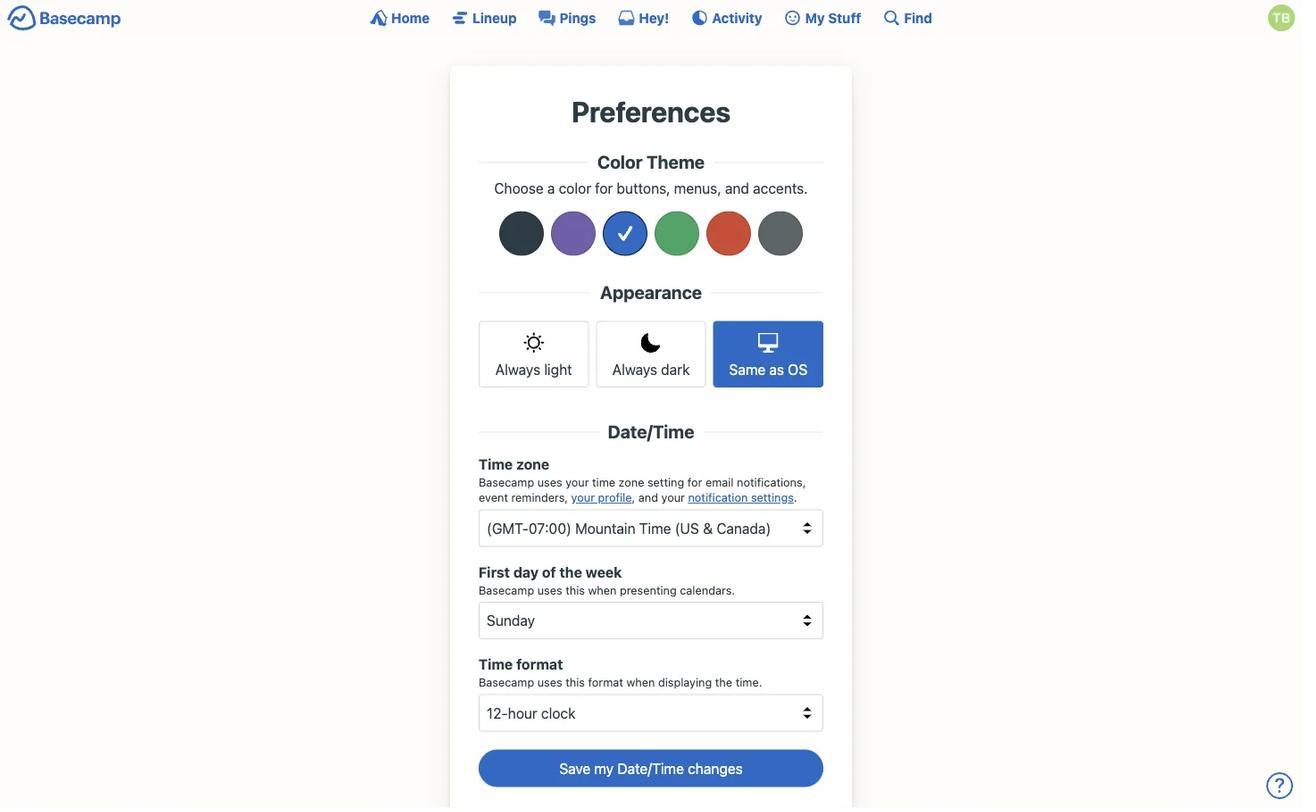 Task type: locate. For each thing, give the bounding box(es) containing it.
presenting
[[620, 583, 677, 596]]

uses inside first day of the week basecamp uses this when presenting calendars.
[[537, 583, 562, 596]]

1 time from the top
[[479, 456, 513, 473]]

1 vertical spatial time
[[479, 656, 513, 673]]

always
[[495, 361, 540, 378], [612, 361, 657, 378]]

zone up reminders,
[[516, 456, 549, 473]]

appearance
[[600, 282, 702, 303]]

format
[[516, 656, 563, 673], [588, 676, 623, 689]]

always left dark
[[612, 361, 657, 378]]

2 vertical spatial basecamp
[[479, 676, 534, 689]]

zone
[[516, 456, 549, 473], [619, 476, 644, 489]]

uses inside the basecamp uses your time zone setting for email notifications, event reminders,
[[537, 476, 562, 489]]

pings button
[[538, 9, 596, 27]]

and right ,
[[638, 491, 658, 504]]

2 vertical spatial uses
[[537, 676, 562, 689]]

2 time from the top
[[479, 656, 513, 673]]

0 vertical spatial format
[[516, 656, 563, 673]]

0 vertical spatial this
[[565, 583, 585, 596]]

0 vertical spatial for
[[595, 179, 613, 196]]

always inside always dark button
[[612, 361, 657, 378]]

for
[[595, 179, 613, 196], [687, 476, 702, 489]]

always for always dark
[[612, 361, 657, 378]]

1 horizontal spatial when
[[626, 676, 655, 689]]

0 vertical spatial and
[[725, 179, 749, 196]]

calendars.
[[680, 583, 735, 596]]

0 vertical spatial uses
[[537, 476, 562, 489]]

my
[[805, 10, 825, 25]]

time for time format basecamp uses this format when displaying the time.
[[479, 656, 513, 673]]

always for always light
[[495, 361, 540, 378]]

first day of the week basecamp uses this when presenting calendars.
[[479, 563, 735, 596]]

1 this from the top
[[565, 583, 585, 596]]

same as os
[[729, 361, 807, 378]]

week
[[586, 563, 622, 580]]

time
[[479, 456, 513, 473], [479, 656, 513, 673]]

1 vertical spatial basecamp
[[479, 583, 534, 596]]

zone inside the basecamp uses your time zone setting for email notifications, event reminders,
[[619, 476, 644, 489]]

2 this from the top
[[565, 676, 585, 689]]

1 uses from the top
[[537, 476, 562, 489]]

0 vertical spatial basecamp
[[479, 476, 534, 489]]

first
[[479, 563, 510, 580]]

for up 'your profile ,             and your notification settings .'
[[687, 476, 702, 489]]

and
[[725, 179, 749, 196], [638, 491, 658, 504]]

my stuff button
[[784, 9, 861, 27]]

2 uses from the top
[[537, 583, 562, 596]]

time inside "time format basecamp uses this format when displaying the time."
[[479, 656, 513, 673]]

1 vertical spatial format
[[588, 676, 623, 689]]

0 vertical spatial zone
[[516, 456, 549, 473]]

1 vertical spatial for
[[687, 476, 702, 489]]

None submit
[[479, 750, 823, 787]]

always inside the always light button
[[495, 361, 540, 378]]

0 horizontal spatial always
[[495, 361, 540, 378]]

uses inside "time format basecamp uses this format when displaying the time."
[[537, 676, 562, 689]]

1 always from the left
[[495, 361, 540, 378]]

of
[[542, 563, 556, 580]]

basecamp
[[479, 476, 534, 489], [479, 583, 534, 596], [479, 676, 534, 689]]

1 horizontal spatial zone
[[619, 476, 644, 489]]

1 vertical spatial the
[[715, 676, 732, 689]]

3 basecamp from the top
[[479, 676, 534, 689]]

time zone
[[479, 456, 549, 473]]

always dark
[[612, 361, 690, 378]]

the right of
[[559, 563, 582, 580]]

stuff
[[828, 10, 861, 25]]

2 basecamp from the top
[[479, 583, 534, 596]]

event
[[479, 491, 508, 504]]

1 horizontal spatial the
[[715, 676, 732, 689]]

preferences
[[572, 95, 730, 129]]

1 vertical spatial zone
[[619, 476, 644, 489]]

1 horizontal spatial and
[[725, 179, 749, 196]]

1 horizontal spatial always
[[612, 361, 657, 378]]

profile
[[598, 491, 632, 504]]

0 vertical spatial time
[[479, 456, 513, 473]]

0 horizontal spatial format
[[516, 656, 563, 673]]

0 vertical spatial when
[[588, 583, 617, 596]]

your left time
[[565, 476, 589, 489]]

when
[[588, 583, 617, 596], [626, 676, 655, 689]]

basecamp inside the basecamp uses your time zone setting for email notifications, event reminders,
[[479, 476, 534, 489]]

the
[[559, 563, 582, 580], [715, 676, 732, 689]]

zone up ,
[[619, 476, 644, 489]]

settings
[[751, 491, 794, 504]]

this inside first day of the week basecamp uses this when presenting calendars.
[[565, 583, 585, 596]]

always left light
[[495, 361, 540, 378]]

basecamp inside "time format basecamp uses this format when displaying the time."
[[479, 676, 534, 689]]

email
[[705, 476, 734, 489]]

1 vertical spatial this
[[565, 676, 585, 689]]

find
[[904, 10, 932, 25]]

notification settings link
[[688, 491, 794, 504]]

always light button
[[479, 321, 589, 388]]

and right menus,
[[725, 179, 749, 196]]

0 vertical spatial the
[[559, 563, 582, 580]]

3 uses from the top
[[537, 676, 562, 689]]

for right color
[[595, 179, 613, 196]]

when left displaying
[[626, 676, 655, 689]]

same
[[729, 361, 766, 378]]

the left time. on the bottom right
[[715, 676, 732, 689]]

uses
[[537, 476, 562, 489], [537, 583, 562, 596], [537, 676, 562, 689]]

0 horizontal spatial the
[[559, 563, 582, 580]]

your
[[565, 476, 589, 489], [571, 491, 595, 504], [661, 491, 685, 504]]

0 horizontal spatial for
[[595, 179, 613, 196]]

choose
[[494, 179, 544, 196]]

1 horizontal spatial for
[[687, 476, 702, 489]]

tim burton image
[[1268, 4, 1295, 31]]

0 horizontal spatial when
[[588, 583, 617, 596]]

as
[[769, 361, 784, 378]]

this
[[565, 583, 585, 596], [565, 676, 585, 689]]

when down week
[[588, 583, 617, 596]]

home
[[391, 10, 430, 25]]

1 basecamp from the top
[[479, 476, 534, 489]]

2 always from the left
[[612, 361, 657, 378]]

1 vertical spatial uses
[[537, 583, 562, 596]]

1 vertical spatial when
[[626, 676, 655, 689]]

0 horizontal spatial and
[[638, 491, 658, 504]]



Task type: vqa. For each thing, say whether or not it's contained in the screenshot.
save as a draft button
no



Task type: describe. For each thing, give the bounding box(es) containing it.
find button
[[883, 9, 932, 27]]

displaying
[[658, 676, 712, 689]]

color
[[597, 151, 643, 172]]

when inside first day of the week basecamp uses this when presenting calendars.
[[588, 583, 617, 596]]

,
[[632, 491, 635, 504]]

date/time
[[608, 421, 694, 442]]

and inside color theme choose a color for buttons, menus, and accents.
[[725, 179, 749, 196]]

always light
[[495, 361, 572, 378]]

time for time zone
[[479, 456, 513, 473]]

time.
[[736, 676, 762, 689]]

your profile link
[[571, 491, 632, 504]]

0 horizontal spatial zone
[[516, 456, 549, 473]]

activity link
[[691, 9, 762, 27]]

this inside "time format basecamp uses this format when displaying the time."
[[565, 676, 585, 689]]

your inside the basecamp uses your time zone setting for email notifications, event reminders,
[[565, 476, 589, 489]]

for inside the basecamp uses your time zone setting for email notifications, event reminders,
[[687, 476, 702, 489]]

hey!
[[639, 10, 669, 25]]

os
[[788, 361, 807, 378]]

activity
[[712, 10, 762, 25]]

home link
[[370, 9, 430, 27]]

lineup link
[[451, 9, 517, 27]]

lineup
[[473, 10, 517, 25]]

switch accounts image
[[7, 4, 121, 32]]

the inside first day of the week basecamp uses this when presenting calendars.
[[559, 563, 582, 580]]

basecamp inside first day of the week basecamp uses this when presenting calendars.
[[479, 583, 534, 596]]

your down setting
[[661, 491, 685, 504]]

time format basecamp uses this format when displaying the time.
[[479, 656, 762, 689]]

reminders,
[[511, 491, 568, 504]]

the inside "time format basecamp uses this format when displaying the time."
[[715, 676, 732, 689]]

day
[[513, 563, 539, 580]]

for inside color theme choose a color for buttons, menus, and accents.
[[595, 179, 613, 196]]

.
[[794, 491, 797, 504]]

hey! button
[[617, 9, 669, 27]]

main element
[[0, 0, 1302, 35]]

menus,
[[674, 179, 721, 196]]

theme
[[647, 151, 705, 172]]

same as os button
[[713, 321, 823, 388]]

light
[[544, 361, 572, 378]]

notification
[[688, 491, 748, 504]]

buttons,
[[617, 179, 670, 196]]

always dark button
[[596, 321, 706, 388]]

when inside "time format basecamp uses this format when displaying the time."
[[626, 676, 655, 689]]

dark
[[661, 361, 690, 378]]

color
[[559, 179, 591, 196]]

a
[[547, 179, 555, 196]]

your profile ,             and your notification settings .
[[571, 491, 797, 504]]

color theme choose a color for buttons, menus, and accents.
[[494, 151, 808, 196]]

setting
[[647, 476, 684, 489]]

accents.
[[753, 179, 808, 196]]

your down time
[[571, 491, 595, 504]]

my stuff
[[805, 10, 861, 25]]

notifications,
[[737, 476, 806, 489]]

basecamp uses your time zone setting for email notifications, event reminders,
[[479, 476, 806, 504]]

1 horizontal spatial format
[[588, 676, 623, 689]]

pings
[[560, 10, 596, 25]]

1 vertical spatial and
[[638, 491, 658, 504]]

time
[[592, 476, 615, 489]]



